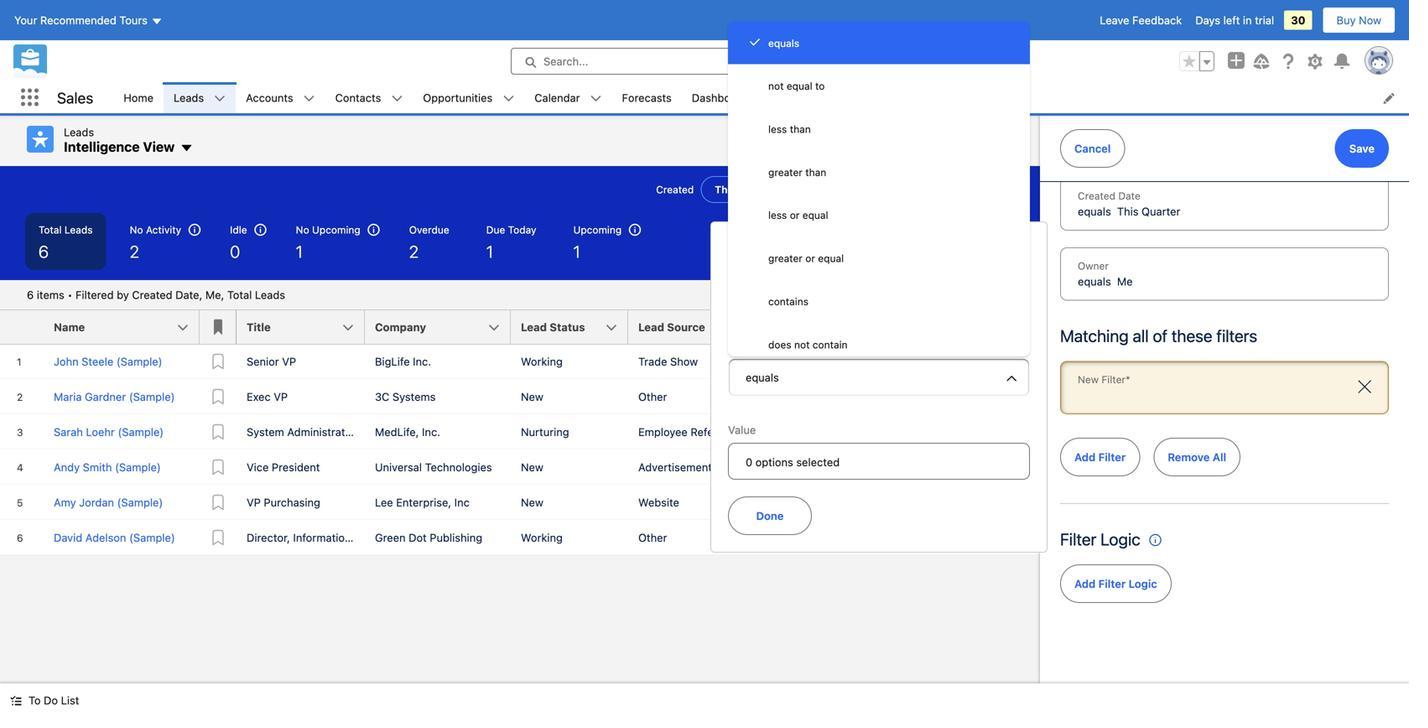 Task type: locate. For each thing, give the bounding box(es) containing it.
logic down filter logic
[[1129, 578, 1157, 590]]

less for less or equal
[[768, 209, 787, 221]]

working
[[521, 355, 563, 368], [521, 531, 563, 544]]

feedback
[[1132, 14, 1182, 26]]

1 horizontal spatial 0
[[746, 456, 752, 468]]

this up field
[[715, 184, 736, 195]]

1 down due on the top
[[486, 242, 493, 261]]

0 vertical spatial vp
[[282, 355, 296, 368]]

not equal to
[[768, 80, 825, 92]]

2 horizontal spatial created
[[1078, 190, 1116, 202]]

technology
[[354, 531, 413, 544]]

new down nurturing
[[521, 461, 543, 473]]

senior vp
[[247, 355, 296, 368]]

search...
[[544, 55, 588, 68]]

1 no from the left
[[130, 224, 143, 236]]

or for less
[[790, 209, 800, 221]]

lee
[[375, 496, 393, 509]]

6 up items
[[39, 242, 49, 261]]

lead for lead source
[[638, 321, 664, 333]]

1 vertical spatial this
[[1117, 205, 1139, 218]]

or down less or equal
[[805, 253, 815, 264]]

0 horizontal spatial upcoming
[[312, 224, 360, 236]]

1 horizontal spatial no
[[296, 224, 309, 236]]

field
[[728, 245, 751, 257]]

1 working from the top
[[521, 355, 563, 368]]

1 1 from the left
[[296, 242, 303, 261]]

lead
[[521, 321, 547, 333], [638, 321, 664, 333]]

1 vertical spatial working
[[521, 531, 563, 544]]

1 right due today 1 on the left of the page
[[573, 242, 580, 261]]

equals down owner
[[1078, 275, 1111, 288]]

remove
[[1168, 451, 1210, 463]]

greater for greater or equal
[[768, 253, 803, 264]]

lead up trade
[[638, 321, 664, 333]]

1 horizontal spatial text default image
[[214, 93, 226, 104]]

2 1 from the left
[[486, 242, 493, 261]]

filter inside add filter logic 'button'
[[1099, 578, 1126, 590]]

director, information technology
[[247, 531, 413, 544]]

text default image inside to do list button
[[10, 695, 22, 707]]

equals inside created date equals this quarter
[[1078, 205, 1111, 218]]

medlife, inc.
[[375, 426, 440, 438]]

0 vertical spatial not
[[768, 80, 784, 92]]

1 horizontal spatial this
[[1117, 205, 1139, 218]]

0 left options
[[746, 456, 752, 468]]

2 2 from the left
[[409, 242, 419, 261]]

does not contain
[[768, 339, 848, 350]]

text default image left calendar
[[503, 93, 514, 104]]

inc. right biglife
[[413, 355, 431, 368]]

lead inside "lead source" button
[[638, 321, 664, 333]]

total up items
[[39, 224, 62, 236]]

lead status
[[521, 321, 585, 333]]

logic
[[1101, 529, 1140, 549], [1129, 578, 1157, 590]]

1 vertical spatial or
[[805, 253, 815, 264]]

inc.
[[413, 355, 431, 368], [422, 426, 440, 438]]

1 horizontal spatial or
[[805, 253, 815, 264]]

equals up owner
[[1078, 205, 1111, 218]]

new right inc
[[521, 496, 543, 509]]

cell
[[914, 485, 998, 520], [998, 485, 1040, 520], [914, 520, 998, 555], [998, 520, 1040, 555]]

1 horizontal spatial total
[[227, 289, 252, 301]]

0 inside key performance indicators group
[[230, 242, 240, 261]]

inc. for biglife inc.
[[413, 355, 431, 368]]

filter up add filter logic 'button'
[[1060, 529, 1097, 549]]

0 vertical spatial than
[[790, 123, 811, 135]]

0 down idle
[[230, 242, 240, 261]]

add filter
[[1074, 451, 1126, 463]]

1 vertical spatial not
[[794, 339, 810, 350]]

2 add from the top
[[1074, 578, 1096, 590]]

2 horizontal spatial 1
[[573, 242, 580, 261]]

1 vertical spatial other
[[638, 531, 667, 544]]

text default image inside 'calendar' "list item"
[[590, 93, 602, 104]]

technologies
[[425, 461, 492, 473]]

1 lead from the left
[[521, 321, 547, 333]]

2
[[130, 242, 139, 261], [409, 242, 419, 261]]

operator list box
[[728, 21, 1030, 366]]

title column header
[[237, 310, 375, 345]]

0 horizontal spatial total
[[39, 224, 62, 236]]

list containing home
[[113, 82, 1409, 113]]

inc. for medlife, inc.
[[422, 426, 440, 438]]

add down filter logic
[[1074, 578, 1096, 590]]

matching
[[1060, 326, 1129, 346]]

of
[[1153, 326, 1168, 346]]

0 vertical spatial group
[[1179, 51, 1215, 71]]

text default image for opportunities
[[503, 93, 514, 104]]

greater
[[768, 166, 803, 178], [768, 253, 803, 264]]

no right idle
[[296, 224, 309, 236]]

overdue 2
[[409, 224, 449, 261]]

vp down vice
[[247, 496, 261, 509]]

vp
[[282, 355, 296, 368], [274, 390, 288, 403], [247, 496, 261, 509]]

1 for upcoming
[[573, 242, 580, 261]]

total right me, in the top of the page
[[227, 289, 252, 301]]

1 other from the top
[[638, 390, 667, 403]]

filter inside "add filter" button
[[1099, 451, 1126, 463]]

total inside the total leads 6
[[39, 224, 62, 236]]

other down 'website'
[[638, 531, 667, 544]]

filter for add filter logic
[[1099, 578, 1126, 590]]

add down 'new filter *'
[[1074, 451, 1096, 463]]

equal up greater or equal
[[803, 209, 828, 221]]

6 items • filtered by created date, me, total leads status
[[27, 289, 285, 301]]

text default image for accounts
[[303, 93, 315, 104]]

1 down no upcoming
[[296, 242, 303, 261]]

Operator button
[[728, 358, 1030, 397]]

sales
[[57, 89, 93, 107]]

filter down filter logic
[[1099, 578, 1126, 590]]

0 horizontal spatial lead
[[521, 321, 547, 333]]

filter down matching
[[1102, 374, 1126, 385]]

this down the date
[[1117, 205, 1139, 218]]

grid containing name
[[0, 310, 1040, 556]]

dashboards link
[[682, 82, 763, 113]]

text default image inside leads list item
[[214, 93, 226, 104]]

director,
[[247, 531, 290, 544]]

0 horizontal spatial created
[[132, 289, 172, 301]]

in
[[1243, 14, 1252, 26]]

1 horizontal spatial 6
[[39, 242, 49, 261]]

calendar list item
[[524, 82, 612, 113]]

equal
[[787, 80, 812, 92], [803, 209, 828, 221], [818, 253, 844, 264]]

greater up contains
[[768, 253, 803, 264]]

nurturing
[[521, 426, 569, 438]]

1 vertical spatial add
[[1074, 578, 1096, 590]]

0 vertical spatial inc.
[[413, 355, 431, 368]]

vp right senior
[[282, 355, 296, 368]]

me
[[1117, 275, 1133, 288]]

1 horizontal spatial quarter
[[1142, 205, 1181, 218]]

other down trade
[[638, 390, 667, 403]]

0 vertical spatial logic
[[1101, 529, 1140, 549]]

dashboards list item
[[682, 82, 785, 113]]

created left the date
[[1078, 190, 1116, 202]]

operator
[[728, 337, 770, 349]]

activity
[[146, 224, 181, 236]]

2 lead from the left
[[638, 321, 664, 333]]

total leads 6
[[39, 224, 93, 261]]

than down lead view settings image
[[805, 166, 826, 178]]

trade
[[638, 355, 667, 368]]

less down this quarter 'button'
[[768, 209, 787, 221]]

created right by on the top left of the page
[[132, 289, 172, 301]]

text default image inside accounts list item
[[303, 93, 315, 104]]

0 for 0 options selected
[[746, 456, 752, 468]]

done
[[756, 510, 784, 522]]

accounts
[[246, 91, 293, 104]]

leads up title
[[255, 289, 285, 301]]

1 vertical spatial equal
[[803, 209, 828, 221]]

leave
[[1100, 14, 1129, 26]]

equals up not equal to
[[768, 37, 799, 49]]

2 down overdue
[[409, 242, 419, 261]]

leads up •
[[65, 224, 93, 236]]

text default image right calendar
[[590, 93, 602, 104]]

*
[[1126, 374, 1130, 385]]

1 horizontal spatial 2
[[409, 242, 419, 261]]

lead source
[[638, 321, 705, 333]]

3c systems
[[375, 390, 436, 403]]

created inside created date equals this quarter
[[1078, 190, 1116, 202]]

0 vertical spatial total
[[39, 224, 62, 236]]

to do list button
[[0, 684, 89, 717]]

text default image inside opportunities 'list item'
[[503, 93, 514, 104]]

vp purchasing
[[247, 496, 320, 509]]

0 horizontal spatial 0
[[230, 242, 240, 261]]

0 vertical spatial this
[[715, 184, 736, 195]]

opportunities
[[423, 91, 493, 104]]

text default image
[[214, 93, 226, 104], [590, 93, 602, 104], [180, 141, 193, 155]]

2 horizontal spatial text default image
[[590, 93, 602, 104]]

add inside button
[[1074, 451, 1096, 463]]

text default image inside contacts list item
[[391, 93, 403, 104]]

trial
[[1255, 14, 1274, 26]]

your
[[14, 14, 37, 26]]

lead inside lead status button
[[521, 321, 547, 333]]

0 horizontal spatial quarter
[[739, 184, 777, 195]]

text default image right view
[[180, 141, 193, 155]]

greater up this quarter
[[768, 166, 803, 178]]

less
[[768, 123, 787, 135], [768, 209, 787, 221]]

1 vertical spatial 0
[[746, 456, 752, 468]]

home
[[124, 91, 154, 104]]

1 vertical spatial greater
[[768, 253, 803, 264]]

0 vertical spatial greater
[[768, 166, 803, 178]]

owner
[[1078, 260, 1109, 272]]

selected
[[796, 456, 840, 468]]

important column header
[[200, 310, 237, 345]]

not up 12/28/2024 on the right of the page
[[794, 339, 810, 350]]

1 horizontal spatial created
[[656, 184, 694, 195]]

text default image left the to
[[10, 695, 22, 707]]

not
[[768, 80, 784, 92], [794, 339, 810, 350]]

text default image left accounts
[[214, 93, 226, 104]]

0 horizontal spatial or
[[790, 209, 800, 221]]

matching all of these filters
[[1060, 326, 1257, 346]]

than
[[790, 123, 811, 135], [805, 166, 826, 178]]

action image
[[998, 310, 1040, 344]]

than for greater than
[[805, 166, 826, 178]]

1 horizontal spatial lead
[[638, 321, 664, 333]]

text default image right contacts
[[391, 93, 403, 104]]

2 no from the left
[[296, 224, 309, 236]]

0 vertical spatial quarter
[[739, 184, 777, 195]]

reports
[[795, 91, 834, 104]]

lee enterprise, inc
[[375, 496, 470, 509]]

remove all button
[[1154, 438, 1241, 476]]

0 vertical spatial 0
[[230, 242, 240, 261]]

leads right home link on the top of page
[[174, 91, 204, 104]]

text default image
[[303, 93, 315, 104], [391, 93, 403, 104], [503, 93, 514, 104], [10, 695, 22, 707]]

1 vertical spatial less
[[768, 209, 787, 221]]

equals down operator
[[746, 371, 779, 384]]

inc. right medlife,
[[422, 426, 440, 438]]

2 less from the top
[[768, 209, 787, 221]]

1 vertical spatial inc.
[[422, 426, 440, 438]]

less down not equal to
[[768, 123, 787, 135]]

idle
[[230, 224, 247, 236]]

0 horizontal spatial not
[[768, 80, 784, 92]]

lead left 'status'
[[521, 321, 547, 333]]

add inside 'button'
[[1074, 578, 1096, 590]]

not left reports link
[[768, 80, 784, 92]]

0 vertical spatial less
[[768, 123, 787, 135]]

opportunities link
[[413, 82, 503, 113]]

no activity
[[130, 224, 181, 236]]

other for working
[[638, 531, 667, 544]]

text default image right accounts
[[303, 93, 315, 104]]

filter left the remove
[[1099, 451, 1126, 463]]

0 inside popup button
[[746, 456, 752, 468]]

accounts link
[[236, 82, 303, 113]]

2 working from the top
[[521, 531, 563, 544]]

1 vertical spatial quarter
[[1142, 205, 1181, 218]]

vp right exec
[[274, 390, 288, 403]]

grid
[[0, 310, 1040, 556]]

vp for exec vp
[[274, 390, 288, 403]]

by
[[117, 289, 129, 301]]

1 greater from the top
[[768, 166, 803, 178]]

equals inside owner equals me
[[1078, 275, 1111, 288]]

0 vertical spatial working
[[521, 355, 563, 368]]

no left activity
[[130, 224, 143, 236]]

0 horizontal spatial 2
[[130, 242, 139, 261]]

6
[[39, 242, 49, 261], [27, 289, 34, 301]]

0 vertical spatial 6
[[39, 242, 49, 261]]

lead view settings image
[[801, 126, 846, 153]]

0 horizontal spatial 1
[[296, 242, 303, 261]]

3/21/2024
[[783, 496, 834, 509]]

save
[[1349, 142, 1375, 155]]

leads inside list item
[[174, 91, 204, 104]]

0 horizontal spatial group
[[933, 176, 1013, 203]]

1 horizontal spatial 1
[[486, 242, 493, 261]]

or
[[790, 209, 800, 221], [805, 253, 815, 264]]

2 greater from the top
[[768, 253, 803, 264]]

overdue
[[409, 224, 449, 236]]

days
[[1195, 14, 1220, 26]]

1 add from the top
[[1074, 451, 1096, 463]]

equal left the to
[[787, 80, 812, 92]]

publishing
[[430, 531, 482, 544]]

name column header
[[44, 310, 210, 345]]

show
[[670, 355, 698, 368]]

add filter button
[[1060, 438, 1140, 476]]

1 less from the top
[[768, 123, 787, 135]]

title
[[247, 321, 271, 333]]

lead for lead status
[[521, 321, 547, 333]]

0 vertical spatial add
[[1074, 451, 1096, 463]]

0 horizontal spatial 6
[[27, 289, 34, 301]]

0 vertical spatial or
[[790, 209, 800, 221]]

2 down no activity
[[130, 242, 139, 261]]

buy now button
[[1322, 7, 1396, 34]]

0 horizontal spatial this
[[715, 184, 736, 195]]

1 vertical spatial vp
[[274, 390, 288, 403]]

•
[[67, 289, 73, 301]]

1 inside due today 1
[[486, 242, 493, 261]]

1 vertical spatial than
[[805, 166, 826, 178]]

row number column header
[[0, 310, 44, 345]]

list
[[113, 82, 1409, 113]]

company button
[[365, 310, 511, 344]]

or down greater than
[[790, 209, 800, 221]]

1 horizontal spatial upcoming
[[573, 224, 622, 236]]

logic up add filter logic 'button'
[[1101, 529, 1140, 549]]

items
[[37, 289, 64, 301]]

1 vertical spatial 6
[[27, 289, 34, 301]]

1 vertical spatial logic
[[1129, 578, 1157, 590]]

lead status column header
[[511, 310, 638, 345]]

0 vertical spatial other
[[638, 390, 667, 403]]

than down reports
[[790, 123, 811, 135]]

group
[[1179, 51, 1215, 71], [933, 176, 1013, 203]]

employee
[[638, 426, 688, 438]]

2 other from the top
[[638, 531, 667, 544]]

2 vertical spatial equal
[[818, 253, 844, 264]]

6 inside the total leads 6
[[39, 242, 49, 261]]

created left this quarter
[[656, 184, 694, 195]]

equals inside button
[[746, 371, 779, 384]]

3 1 from the left
[[573, 242, 580, 261]]

0 horizontal spatial no
[[130, 224, 143, 236]]

6 left items
[[27, 289, 34, 301]]

new up nurturing
[[521, 390, 543, 403]]

equal down less or equal
[[818, 253, 844, 264]]



Task type: vqa. For each thing, say whether or not it's contained in the screenshot.
Last Month Month
no



Task type: describe. For each thing, give the bounding box(es) containing it.
tours
[[119, 14, 148, 26]]

this inside 'button'
[[715, 184, 736, 195]]

last activity column header
[[773, 310, 914, 345]]

equals inside option
[[768, 37, 799, 49]]

cancel
[[1074, 142, 1111, 155]]

due today 1
[[486, 224, 536, 261]]

remove all
[[1168, 451, 1226, 463]]

30
[[1291, 14, 1306, 26]]

created for created date equals this quarter
[[1078, 190, 1116, 202]]

greater for greater than
[[768, 166, 803, 178]]

calendar
[[535, 91, 580, 104]]

green
[[375, 531, 406, 544]]

add for add filter logic
[[1074, 578, 1096, 590]]

filter logic
[[1060, 529, 1140, 549]]

options
[[755, 456, 793, 468]]

leads inside the total leads 6
[[65, 224, 93, 236]]

opportunities list item
[[413, 82, 524, 113]]

6 items • filtered by created date, me, total leads
[[27, 289, 285, 301]]

company column header
[[365, 310, 521, 345]]

trade show
[[638, 355, 698, 368]]

owner equals me
[[1078, 260, 1133, 288]]

working for trade show
[[521, 355, 563, 368]]

this inside created date equals this quarter
[[1117, 205, 1139, 218]]

new for advertisement
[[521, 461, 543, 473]]

contacts list item
[[325, 82, 413, 113]]

contacts link
[[325, 82, 391, 113]]

1 horizontal spatial not
[[794, 339, 810, 350]]

enterprise,
[[396, 496, 451, 509]]

administrator
[[287, 426, 356, 438]]

filter for add filter
[[1099, 451, 1126, 463]]

done button
[[728, 497, 812, 535]]

intelligence view
[[64, 139, 175, 155]]

medlife,
[[375, 426, 419, 438]]

equal for less
[[803, 209, 828, 221]]

reports link
[[785, 82, 844, 113]]

me,
[[205, 289, 224, 301]]

new left *
[[1078, 374, 1099, 385]]

less than
[[768, 123, 811, 135]]

1 2 from the left
[[130, 242, 139, 261]]

text default image for leads
[[214, 93, 226, 104]]

filters
[[1217, 326, 1257, 346]]

contacts
[[335, 91, 381, 104]]

leads list item
[[164, 82, 236, 113]]

accounts list item
[[236, 82, 325, 113]]

1 vertical spatial total
[[227, 289, 252, 301]]

filter for new filter *
[[1102, 374, 1126, 385]]

created for created
[[656, 184, 694, 195]]

universal
[[375, 461, 422, 473]]

left
[[1223, 14, 1240, 26]]

created date equals this quarter
[[1078, 190, 1181, 218]]

buy now
[[1337, 14, 1381, 26]]

equal for greater
[[818, 253, 844, 264]]

name
[[54, 321, 85, 333]]

referral
[[691, 426, 730, 438]]

dot
[[409, 531, 427, 544]]

calendar link
[[524, 82, 590, 113]]

action column header
[[998, 310, 1040, 345]]

equals option
[[728, 21, 1030, 64]]

0 options selected button
[[728, 443, 1030, 480]]

leave feedback
[[1100, 14, 1182, 26]]

forecasts
[[622, 91, 672, 104]]

0 for 0
[[230, 242, 240, 261]]

your recommended tours button
[[13, 7, 163, 34]]

view
[[143, 139, 175, 155]]

biglife
[[375, 355, 410, 368]]

less for less than
[[768, 123, 787, 135]]

less or equal
[[768, 209, 828, 221]]

biglife inc.
[[375, 355, 431, 368]]

greater than
[[768, 166, 826, 178]]

1 vertical spatial group
[[933, 176, 1013, 203]]

vp for senior vp
[[282, 355, 296, 368]]

3/25/2024
[[783, 531, 836, 544]]

greater or equal
[[768, 253, 844, 264]]

dashboards
[[692, 91, 753, 104]]

no upcoming
[[296, 224, 360, 236]]

list
[[61, 694, 79, 707]]

0 options selected
[[746, 456, 840, 468]]

filtered
[[76, 289, 114, 301]]

name button
[[44, 310, 200, 344]]

text default image for contacts
[[391, 93, 403, 104]]

no for 1
[[296, 224, 309, 236]]

no for 2
[[130, 224, 143, 236]]

actions column header
[[914, 310, 998, 345]]

1 horizontal spatial group
[[1179, 51, 1215, 71]]

title button
[[237, 310, 365, 344]]

1 upcoming from the left
[[312, 224, 360, 236]]

leads up intelligence
[[64, 126, 94, 138]]

new for other
[[521, 390, 543, 403]]

quarter inside 'button'
[[739, 184, 777, 195]]

add for add filter
[[1074, 451, 1096, 463]]

exec
[[247, 390, 271, 403]]

to
[[815, 80, 825, 92]]

website
[[638, 496, 679, 509]]

days left in trial
[[1195, 14, 1274, 26]]

add filter logic
[[1074, 578, 1157, 590]]

now
[[1359, 14, 1381, 26]]

other for new
[[638, 390, 667, 403]]

2 upcoming from the left
[[573, 224, 622, 236]]

than for less than
[[790, 123, 811, 135]]

lead status button
[[511, 310, 628, 344]]

contain
[[813, 339, 848, 350]]

forecasts link
[[612, 82, 682, 113]]

text default image for calendar
[[590, 93, 602, 104]]

key performance indicators group
[[0, 213, 1040, 280]]

2 inside overdue 2
[[409, 242, 419, 261]]

0 vertical spatial equal
[[787, 80, 812, 92]]

new for website
[[521, 496, 543, 509]]

2 vertical spatial vp
[[247, 496, 261, 509]]

home link
[[113, 82, 164, 113]]

exec vp
[[247, 390, 288, 403]]

date,
[[175, 289, 202, 301]]

row number image
[[0, 310, 44, 344]]

president
[[272, 461, 320, 473]]

working for other
[[521, 531, 563, 544]]

vice
[[247, 461, 269, 473]]

or for greater
[[805, 253, 815, 264]]

3c
[[375, 390, 389, 403]]

your recommended tours
[[14, 14, 148, 26]]

all
[[1133, 326, 1149, 346]]

lead source column header
[[628, 310, 773, 345]]

leads link
[[164, 82, 214, 113]]

information
[[293, 531, 351, 544]]

12/28/2024
[[783, 355, 841, 368]]

logic inside 'button'
[[1129, 578, 1157, 590]]

lead source button
[[628, 310, 773, 344]]

purchasing
[[264, 496, 320, 509]]

cancel button
[[1060, 129, 1125, 168]]

0 horizontal spatial text default image
[[180, 141, 193, 155]]

quarter inside created date equals this quarter
[[1142, 205, 1181, 218]]

1 for no upcoming
[[296, 242, 303, 261]]



